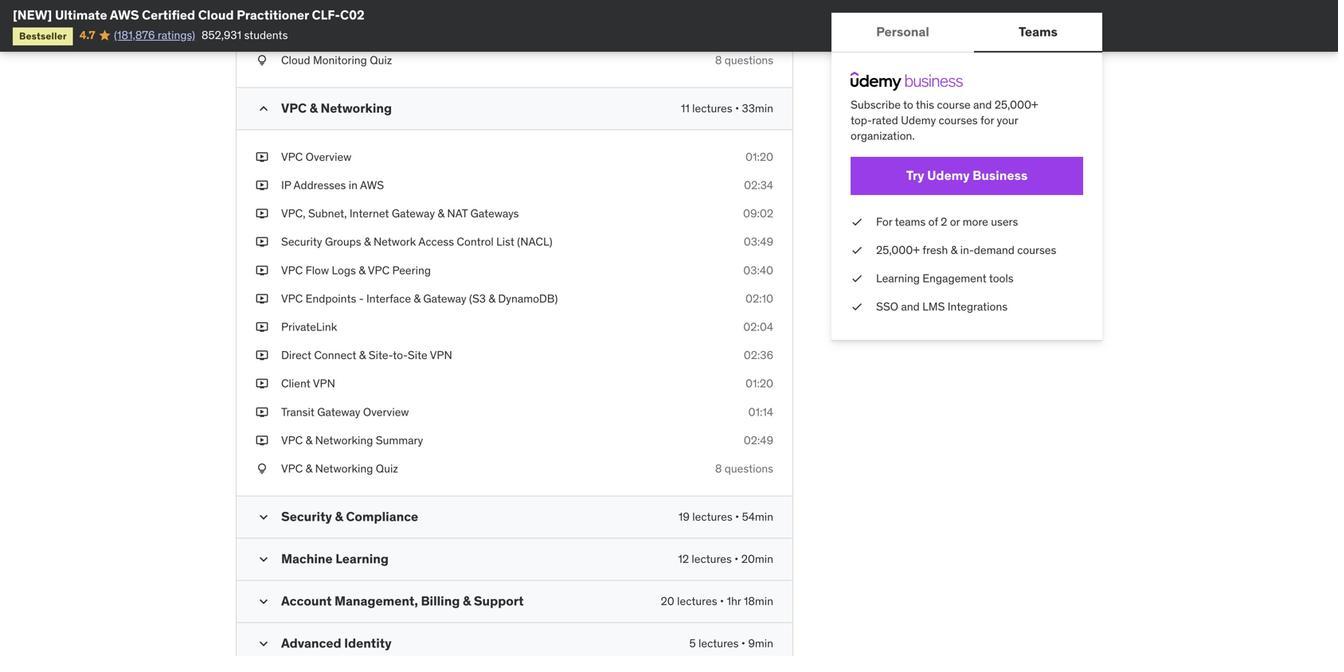 Task type: vqa. For each thing, say whether or not it's contained in the screenshot.
xsmall image
yes



Task type: locate. For each thing, give the bounding box(es) containing it.
teams button
[[974, 13, 1103, 51]]

0 vertical spatial 01:20
[[746, 150, 774, 164]]

1 vertical spatial and
[[901, 300, 920, 314]]

learning down security & compliance
[[336, 551, 389, 567]]

networking down vpc & networking summary
[[315, 462, 373, 476]]

20 lectures • 1hr 18min
[[661, 594, 774, 609]]

& right "groups"
[[364, 235, 371, 249]]

quiz down cloud monitoring summary
[[370, 53, 392, 67]]

25,000+ inside 'subscribe to this course and 25,000+ top‑rated udemy courses for your organization.'
[[995, 98, 1039, 112]]

1 small image from the top
[[256, 101, 272, 117]]

0 vertical spatial 8 questions
[[715, 53, 774, 67]]

1 monitoring from the top
[[313, 25, 367, 39]]

summary
[[370, 25, 417, 39], [376, 433, 423, 448]]

xsmall image left direct
[[256, 348, 269, 363]]

cloud monitoring quiz
[[281, 53, 392, 67]]

and up for
[[974, 98, 992, 112]]

vpc for vpc endpoints - interface & gateway (s3 & dynamodb)
[[281, 292, 303, 306]]

0 vertical spatial udemy
[[901, 113, 936, 128]]

security down vpc,
[[281, 235, 322, 249]]

personal
[[877, 23, 930, 40]]

• left 1hr on the bottom of page
[[720, 594, 724, 609]]

advanced
[[281, 636, 342, 652]]

0 vertical spatial monitoring
[[313, 25, 367, 39]]

engagement
[[923, 271, 987, 286]]

1 vertical spatial gateway
[[423, 292, 467, 306]]

vpc & networking quiz
[[281, 462, 398, 476]]

1 horizontal spatial 25,000+
[[995, 98, 1039, 112]]

small image for security
[[256, 510, 272, 526]]

1 vertical spatial aws
[[360, 178, 384, 192]]

2 8 questions from the top
[[715, 462, 774, 476]]

compliance
[[346, 509, 418, 525]]

0 vertical spatial quiz
[[370, 53, 392, 67]]

small image for advanced
[[256, 636, 272, 652]]

courses down course
[[939, 113, 978, 128]]

security up machine
[[281, 509, 332, 525]]

&
[[310, 100, 318, 116], [438, 206, 445, 221], [364, 235, 371, 249], [951, 243, 958, 257], [359, 263, 366, 278], [414, 292, 421, 306], [489, 292, 496, 306], [359, 348, 366, 363], [306, 433, 313, 448], [306, 462, 313, 476], [335, 509, 343, 525], [463, 593, 471, 610]]

security
[[281, 235, 322, 249], [281, 509, 332, 525]]

endpoints
[[306, 292, 356, 306]]

54min
[[742, 510, 774, 524]]

this
[[916, 98, 935, 112]]

01:20 down 02:36
[[746, 377, 774, 391]]

overview up the ip addresses in aws on the left top of the page
[[306, 150, 352, 164]]

cloud down students at left
[[281, 53, 310, 67]]

1 vertical spatial monitoring
[[313, 53, 367, 67]]

3 small image from the top
[[256, 594, 272, 610]]

03:49
[[744, 235, 774, 249]]

vpn right site
[[430, 348, 452, 363]]

1 vertical spatial 8
[[715, 462, 722, 476]]

interface
[[367, 292, 411, 306]]

vpn right client
[[313, 377, 335, 391]]

2 vertical spatial networking
[[315, 462, 373, 476]]

teams
[[1019, 23, 1058, 40]]

2 vertical spatial gateway
[[317, 405, 361, 419]]

vpc, subnet, internet gateway & nat gateways
[[281, 206, 519, 221]]

direct connect & site-to-site vpn
[[281, 348, 452, 363]]

course
[[937, 98, 971, 112]]

01:20 up 02:34
[[746, 150, 774, 164]]

access
[[419, 235, 454, 249]]

transit gateway overview
[[281, 405, 409, 419]]

1 vertical spatial 8 questions
[[715, 462, 774, 476]]

& right (s3
[[489, 292, 496, 306]]

xsmall image for ip addresses in aws
[[256, 178, 269, 193]]

0 vertical spatial small image
[[256, 101, 272, 117]]

xsmall image left endpoints
[[256, 291, 269, 307]]

security & compliance
[[281, 509, 418, 525]]

billing
[[421, 593, 460, 610]]

to-
[[393, 348, 408, 363]]

2 vertical spatial small image
[[256, 594, 272, 610]]

01:14
[[749, 405, 774, 419]]

gateway up security groups & network access control list (nacl) in the top of the page
[[392, 206, 435, 221]]

0 horizontal spatial aws
[[110, 7, 139, 23]]

1 vertical spatial quiz
[[376, 462, 398, 476]]

vpc for vpc flow logs & vpc peering
[[281, 263, 303, 278]]

udemy inside 'subscribe to this course and 25,000+ top‑rated udemy courses for your organization.'
[[901, 113, 936, 128]]

lectures right 11
[[693, 101, 733, 115]]

0 vertical spatial questions
[[725, 53, 774, 67]]

security for security & compliance
[[281, 509, 332, 525]]

2 small image from the top
[[256, 510, 272, 526]]

monitoring down c02
[[313, 25, 367, 39]]

1 vertical spatial questions
[[725, 462, 774, 476]]

2 01:20 from the top
[[746, 377, 774, 391]]

business
[[973, 167, 1028, 184]]

02:04
[[744, 320, 774, 334]]

1 vertical spatial summary
[[376, 433, 423, 448]]

8 up 19 lectures • 54min
[[715, 462, 722, 476]]

gateway
[[392, 206, 435, 221], [423, 292, 467, 306], [317, 405, 361, 419]]

vpn
[[430, 348, 452, 363], [313, 377, 335, 391]]

2 small image from the top
[[256, 636, 272, 652]]

0 vertical spatial 8
[[715, 53, 722, 67]]

cloud down practitioner
[[281, 25, 310, 39]]

courses
[[939, 113, 978, 128], [1018, 243, 1057, 257]]

subscribe to this course and 25,000+ top‑rated udemy courses for your organization.
[[851, 98, 1039, 143]]

learning engagement tools
[[876, 271, 1014, 286]]

questions down 02:49
[[725, 462, 774, 476]]

0 vertical spatial and
[[974, 98, 992, 112]]

• for networking
[[735, 101, 740, 115]]

25,000+ up your in the top of the page
[[995, 98, 1039, 112]]

1 vertical spatial small image
[[256, 510, 272, 526]]

lectures right 5
[[699, 637, 739, 651]]

(181,876
[[114, 28, 155, 42]]

xsmall image for client vpn
[[256, 376, 269, 392]]

small image
[[256, 552, 272, 568], [256, 636, 272, 652]]

small image
[[256, 101, 272, 117], [256, 510, 272, 526], [256, 594, 272, 610]]

your
[[997, 113, 1019, 128]]

0 vertical spatial courses
[[939, 113, 978, 128]]

-
[[359, 292, 364, 306]]

1 vertical spatial small image
[[256, 636, 272, 652]]

0 vertical spatial learning
[[876, 271, 920, 286]]

networking for vpc & networking
[[321, 100, 392, 116]]

25,000+ down teams
[[876, 243, 920, 257]]

0 vertical spatial security
[[281, 235, 322, 249]]

1 8 questions from the top
[[715, 53, 774, 67]]

vpc for vpc & networking quiz
[[281, 462, 303, 476]]

25,000+ fresh & in-demand courses
[[876, 243, 1057, 257]]

2 security from the top
[[281, 509, 332, 525]]

gateway left (s3
[[423, 292, 467, 306]]

xsmall image
[[256, 0, 269, 11], [256, 52, 269, 68], [256, 149, 269, 165], [256, 178, 269, 193], [256, 206, 269, 222], [256, 234, 269, 250], [256, 263, 269, 278], [851, 271, 864, 287], [851, 299, 864, 315], [256, 376, 269, 392], [256, 433, 269, 449]]

summary down transit gateway overview at left bottom
[[376, 433, 423, 448]]

udemy right try
[[928, 167, 970, 184]]

and
[[974, 98, 992, 112], [901, 300, 920, 314]]

and inside 'subscribe to this course and 25,000+ top‑rated udemy courses for your organization.'
[[974, 98, 992, 112]]

1 small image from the top
[[256, 552, 272, 568]]

networking for vpc & networking quiz
[[315, 462, 373, 476]]

udemy down this
[[901, 113, 936, 128]]

18min
[[744, 594, 774, 609]]

0 horizontal spatial overview
[[306, 150, 352, 164]]

ip
[[281, 178, 291, 192]]

1 vertical spatial learning
[[336, 551, 389, 567]]

• for compliance
[[735, 510, 740, 524]]

courses right demand
[[1018, 243, 1057, 257]]

0 horizontal spatial courses
[[939, 113, 978, 128]]

overview up vpc & networking summary
[[363, 405, 409, 419]]

addresses
[[294, 178, 346, 192]]

1 horizontal spatial and
[[974, 98, 992, 112]]

• left 54min
[[735, 510, 740, 524]]

& right interface
[[414, 292, 421, 306]]

networking down cloud monitoring quiz in the left top of the page
[[321, 100, 392, 116]]

8
[[715, 53, 722, 67], [715, 462, 722, 476]]

vpc
[[281, 100, 307, 116], [281, 150, 303, 164], [281, 263, 303, 278], [368, 263, 390, 278], [281, 292, 303, 306], [281, 433, 303, 448], [281, 462, 303, 476]]

udemy
[[901, 113, 936, 128], [928, 167, 970, 184]]

lectures right 20
[[677, 594, 718, 609]]

1 security from the top
[[281, 235, 322, 249]]

cloud up 852,931
[[198, 7, 234, 23]]

8 questions up 33min
[[715, 53, 774, 67]]

aws up (181,876
[[110, 7, 139, 23]]

networking
[[321, 100, 392, 116], [315, 433, 373, 448], [315, 462, 373, 476]]

2 monitoring from the top
[[313, 53, 367, 67]]

summary up cloud monitoring quiz in the left top of the page
[[370, 25, 417, 39]]

vpc & networking
[[281, 100, 392, 116]]

1 vertical spatial cloud
[[281, 25, 310, 39]]

transit
[[281, 405, 315, 419]]

& left in-
[[951, 243, 958, 257]]

quiz down vpc & networking summary
[[376, 462, 398, 476]]

aws right in
[[360, 178, 384, 192]]

33min
[[742, 101, 774, 115]]

gateway up vpc & networking summary
[[317, 405, 361, 419]]

monitoring for summary
[[313, 25, 367, 39]]

try udemy business link
[[851, 157, 1084, 195]]

& up vpc overview
[[310, 100, 318, 116]]

852,931
[[202, 28, 242, 42]]

questions up 33min
[[725, 53, 774, 67]]

2 vertical spatial cloud
[[281, 53, 310, 67]]

0 vertical spatial 25,000+
[[995, 98, 1039, 112]]

management,
[[335, 593, 418, 610]]

small image for vpc
[[256, 101, 272, 117]]

xsmall image for vpc & networking summary
[[256, 433, 269, 449]]

02:36
[[744, 348, 774, 363]]

• left 33min
[[735, 101, 740, 115]]

and right sso
[[901, 300, 920, 314]]

groups
[[325, 235, 361, 249]]

0 vertical spatial aws
[[110, 7, 139, 23]]

lectures right 19
[[693, 510, 733, 524]]

19
[[679, 510, 690, 524]]

vpc overview
[[281, 150, 352, 164]]

1 vertical spatial overview
[[363, 405, 409, 419]]

networking down transit gateway overview at left bottom
[[315, 433, 373, 448]]

ratings)
[[158, 28, 195, 42]]

xsmall image
[[256, 24, 269, 40], [851, 214, 864, 230], [851, 243, 864, 258], [256, 291, 269, 307], [256, 320, 269, 335], [256, 348, 269, 363], [256, 405, 269, 420], [256, 461, 269, 477]]

01:20
[[746, 150, 774, 164], [746, 377, 774, 391]]

0 vertical spatial small image
[[256, 552, 272, 568]]

1 vertical spatial security
[[281, 509, 332, 525]]

1 vertical spatial networking
[[315, 433, 373, 448]]

0 horizontal spatial vpn
[[313, 377, 335, 391]]

xsmall image left for
[[851, 214, 864, 230]]

11
[[681, 101, 690, 115]]

8 questions down 02:49
[[715, 462, 774, 476]]

sso and lms integrations
[[876, 300, 1008, 314]]

1 vertical spatial udemy
[[928, 167, 970, 184]]

1 vertical spatial 01:20
[[746, 377, 774, 391]]

monitoring for quiz
[[313, 53, 367, 67]]

1 horizontal spatial courses
[[1018, 243, 1057, 257]]

xsmall image for cloud monitoring quiz
[[256, 52, 269, 68]]

vpc & networking summary
[[281, 433, 423, 448]]

8 up "11 lectures • 33min"
[[715, 53, 722, 67]]

demand
[[974, 243, 1015, 257]]

lectures right 12
[[692, 552, 732, 567]]

small image for account
[[256, 594, 272, 610]]

small image left advanced
[[256, 636, 272, 652]]

1 horizontal spatial vpn
[[430, 348, 452, 363]]

1 vertical spatial 25,000+
[[876, 243, 920, 257]]

tab list
[[832, 13, 1103, 53]]

xsmall image for vpc overview
[[256, 149, 269, 165]]

02:49
[[744, 433, 774, 448]]

learning up sso
[[876, 271, 920, 286]]

monitoring down cloud monitoring summary
[[313, 53, 367, 67]]

learning
[[876, 271, 920, 286], [336, 551, 389, 567]]

0 vertical spatial networking
[[321, 100, 392, 116]]

small image left machine
[[256, 552, 272, 568]]

• for billing
[[720, 594, 724, 609]]

vpc endpoints - interface & gateway (s3 & dynamodb)
[[281, 292, 558, 306]]



Task type: describe. For each thing, give the bounding box(es) containing it.
xsmall image down practitioner
[[256, 24, 269, 40]]

xsmall image left the fresh
[[851, 243, 864, 258]]

1 horizontal spatial overview
[[363, 405, 409, 419]]

privatelink
[[281, 320, 337, 334]]

xsmall image left vpc & networking quiz on the bottom left of the page
[[256, 461, 269, 477]]

xsmall image for vpc, subnet, internet gateway & nat gateways
[[256, 206, 269, 222]]

4.7
[[79, 28, 95, 42]]

852,931 students
[[202, 28, 288, 42]]

networking for vpc & networking summary
[[315, 433, 373, 448]]

udemy business image
[[851, 72, 963, 91]]

clf-
[[312, 7, 340, 23]]

client vpn
[[281, 377, 335, 391]]

• left 20min
[[735, 552, 739, 567]]

0 vertical spatial summary
[[370, 25, 417, 39]]

fresh
[[923, 243, 948, 257]]

to
[[904, 98, 914, 112]]

0 horizontal spatial learning
[[336, 551, 389, 567]]

vpc,
[[281, 206, 306, 221]]

peering
[[392, 263, 431, 278]]

5
[[690, 637, 696, 651]]

20
[[661, 594, 675, 609]]

advanced identity
[[281, 636, 392, 652]]

lectures for compliance
[[693, 510, 733, 524]]

& up machine learning
[[335, 509, 343, 525]]

2 8 from the top
[[715, 462, 722, 476]]

& left site-
[[359, 348, 366, 363]]

xsmall image for vpc flow logs & vpc peering
[[256, 263, 269, 278]]

subscribe
[[851, 98, 901, 112]]

xsmall image for security groups & network access control list (nacl)
[[256, 234, 269, 250]]

11 lectures • 33min
[[681, 101, 774, 115]]

for
[[981, 113, 995, 128]]

tab list containing personal
[[832, 13, 1103, 53]]

xsmall image left transit
[[256, 405, 269, 420]]

& right the billing
[[463, 593, 471, 610]]

1 horizontal spatial learning
[[876, 271, 920, 286]]

network
[[374, 235, 416, 249]]

users
[[991, 215, 1019, 229]]

more
[[963, 215, 989, 229]]

(181,876 ratings)
[[114, 28, 195, 42]]

teams
[[895, 215, 926, 229]]

1 01:20 from the top
[[746, 150, 774, 164]]

direct
[[281, 348, 312, 363]]

vpc for vpc & networking summary
[[281, 433, 303, 448]]

0 horizontal spatial and
[[901, 300, 920, 314]]

internet
[[350, 206, 389, 221]]

client
[[281, 377, 311, 391]]

0 vertical spatial overview
[[306, 150, 352, 164]]

12 lectures • 20min
[[678, 552, 774, 567]]

ip addresses in aws
[[281, 178, 384, 192]]

udemy inside "try udemy business" 'link'
[[928, 167, 970, 184]]

lectures for networking
[[693, 101, 733, 115]]

0 vertical spatial cloud
[[198, 7, 234, 23]]

(nacl)
[[517, 235, 553, 249]]

machine
[[281, 551, 333, 567]]

courses inside 'subscribe to this course and 25,000+ top‑rated udemy courses for your organization.'
[[939, 113, 978, 128]]

[new]
[[13, 7, 52, 23]]

for
[[876, 215, 893, 229]]

xsmall image left privatelink
[[256, 320, 269, 335]]

02:10
[[746, 292, 774, 306]]

2
[[941, 215, 948, 229]]

(s3
[[469, 292, 486, 306]]

1 8 from the top
[[715, 53, 722, 67]]

0 horizontal spatial 25,000+
[[876, 243, 920, 257]]

organization.
[[851, 129, 915, 143]]

students
[[244, 28, 288, 42]]

& right logs
[[359, 263, 366, 278]]

2 questions from the top
[[725, 462, 774, 476]]

certified
[[142, 7, 195, 23]]

5 lectures • 9min
[[690, 637, 774, 651]]

c02
[[340, 7, 365, 23]]

sso
[[876, 300, 899, 314]]

small image for machine
[[256, 552, 272, 568]]

0 vertical spatial vpn
[[430, 348, 452, 363]]

1 vertical spatial vpn
[[313, 377, 335, 391]]

control
[[457, 235, 494, 249]]

security groups & network access control list (nacl)
[[281, 235, 553, 249]]

9min
[[748, 637, 774, 651]]

vpc for vpc & networking
[[281, 100, 307, 116]]

09:02
[[743, 206, 774, 221]]

bestseller
[[19, 30, 67, 42]]

ultimate
[[55, 7, 107, 23]]

flow
[[306, 263, 329, 278]]

03:40
[[744, 263, 774, 278]]

lms
[[923, 300, 945, 314]]

cloud for cloud monitoring summary
[[281, 25, 310, 39]]

lectures for billing
[[677, 594, 718, 609]]

list
[[496, 235, 515, 249]]

1hr
[[727, 594, 741, 609]]

1 questions from the top
[[725, 53, 774, 67]]

top‑rated
[[851, 113, 899, 128]]

for teams of 2 or more users
[[876, 215, 1019, 229]]

& down transit
[[306, 433, 313, 448]]

account management, billing & support
[[281, 593, 524, 610]]

1 horizontal spatial aws
[[360, 178, 384, 192]]

support
[[474, 593, 524, 610]]

subnet,
[[308, 206, 347, 221]]

& down vpc & networking summary
[[306, 462, 313, 476]]

• left '9min'
[[742, 637, 746, 651]]

tools
[[989, 271, 1014, 286]]

1 vertical spatial courses
[[1018, 243, 1057, 257]]

0 vertical spatial gateway
[[392, 206, 435, 221]]

& left nat
[[438, 206, 445, 221]]

identity
[[344, 636, 392, 652]]

site-
[[369, 348, 393, 363]]

cloud for cloud monitoring quiz
[[281, 53, 310, 67]]

practitioner
[[237, 7, 309, 23]]

or
[[950, 215, 960, 229]]

[new] ultimate aws certified cloud practitioner clf-c02
[[13, 7, 365, 23]]

in-
[[961, 243, 974, 257]]

02:34
[[744, 178, 774, 192]]

12
[[678, 552, 689, 567]]

cloud monitoring summary
[[281, 25, 417, 39]]

vpc for vpc overview
[[281, 150, 303, 164]]

nat
[[447, 206, 468, 221]]

in
[[349, 178, 358, 192]]

account
[[281, 593, 332, 610]]

personal button
[[832, 13, 974, 51]]

dynamodb)
[[498, 292, 558, 306]]

security for security groups & network access control list (nacl)
[[281, 235, 322, 249]]



